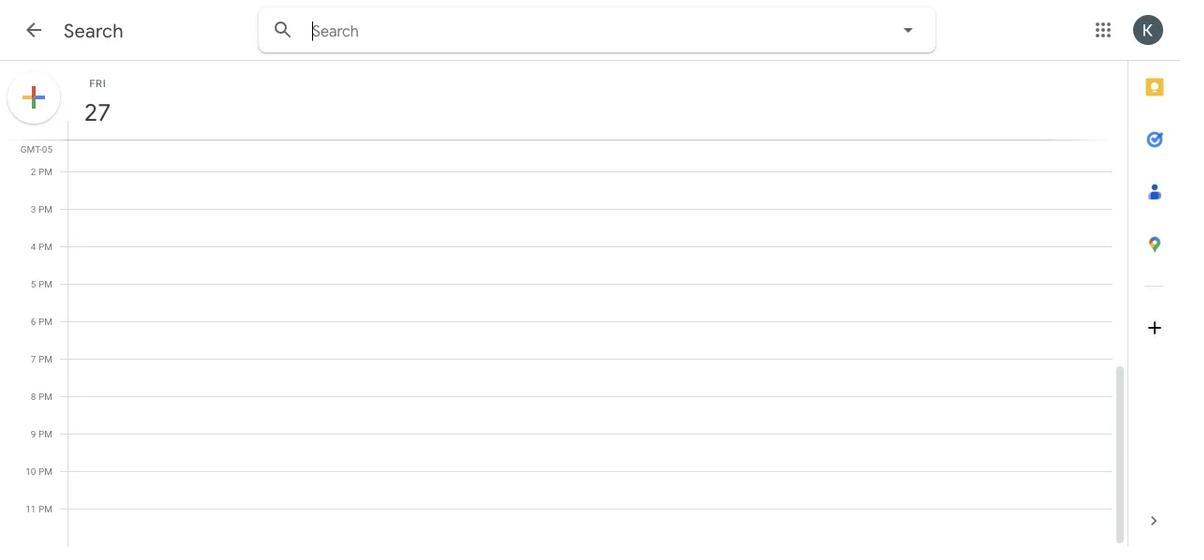 Task type: locate. For each thing, give the bounding box(es) containing it.
pm right 7
[[38, 353, 53, 365]]

8 pm from the top
[[38, 428, 53, 440]]

None search field
[[259, 8, 936, 53]]

pm for 11 pm
[[38, 503, 53, 515]]

11
[[26, 503, 36, 515]]

search options image
[[890, 11, 927, 49]]

go back image
[[23, 19, 45, 41]]

pm right 3
[[38, 203, 53, 215]]

5 pm from the top
[[38, 316, 53, 327]]

1 pm from the top
[[38, 166, 53, 177]]

search image
[[264, 11, 302, 49]]

pm for 2 pm
[[38, 166, 53, 177]]

fri 27
[[83, 77, 110, 128]]

9 pm from the top
[[38, 466, 53, 477]]

pm right the 4
[[38, 241, 53, 252]]

search heading
[[64, 19, 124, 43]]

27 column header
[[68, 61, 1113, 140]]

10 pm from the top
[[38, 503, 53, 515]]

5 pm
[[31, 278, 53, 290]]

gmt-05
[[20, 143, 53, 155]]

6 pm from the top
[[38, 353, 53, 365]]

tab list
[[1129, 61, 1180, 495]]

4 pm
[[31, 241, 53, 252]]

pm right "8"
[[38, 391, 53, 402]]

pm right 9
[[38, 428, 53, 440]]

search
[[64, 19, 124, 43]]

pm for 4 pm
[[38, 241, 53, 252]]

pm for 5 pm
[[38, 278, 53, 290]]

3 pm
[[31, 203, 53, 215]]

pm
[[38, 166, 53, 177], [38, 203, 53, 215], [38, 241, 53, 252], [38, 278, 53, 290], [38, 316, 53, 327], [38, 353, 53, 365], [38, 391, 53, 402], [38, 428, 53, 440], [38, 466, 53, 477], [38, 503, 53, 515]]

6 pm
[[31, 316, 53, 327]]

fri
[[89, 77, 107, 89]]

7 pm from the top
[[38, 391, 53, 402]]

pm right the 10
[[38, 466, 53, 477]]

2 pm from the top
[[38, 203, 53, 215]]

pm right 6
[[38, 316, 53, 327]]

3
[[31, 203, 36, 215]]

pm right the 11
[[38, 503, 53, 515]]

4 pm from the top
[[38, 278, 53, 290]]

3 pm from the top
[[38, 241, 53, 252]]

8
[[31, 391, 36, 402]]

pm right 2
[[38, 166, 53, 177]]

05
[[42, 143, 53, 155]]

pm right 5
[[38, 278, 53, 290]]

Search text field
[[312, 22, 845, 41]]

gmt-
[[20, 143, 42, 155]]



Task type: vqa. For each thing, say whether or not it's contained in the screenshot.
the May 8 element
no



Task type: describe. For each thing, give the bounding box(es) containing it.
6
[[31, 316, 36, 327]]

10 pm
[[26, 466, 53, 477]]

10
[[26, 466, 36, 477]]

11 pm
[[26, 503, 53, 515]]

pm for 10 pm
[[38, 466, 53, 477]]

4
[[31, 241, 36, 252]]

9 pm
[[31, 428, 53, 440]]

5
[[31, 278, 36, 290]]

pm for 8 pm
[[38, 391, 53, 402]]

27 grid
[[0, 61, 1128, 548]]

friday, october 27 element
[[76, 91, 119, 134]]

9
[[31, 428, 36, 440]]

pm for 6 pm
[[38, 316, 53, 327]]

2 pm
[[31, 166, 53, 177]]

8 pm
[[31, 391, 53, 402]]

7 pm
[[31, 353, 53, 365]]

2
[[31, 166, 36, 177]]

pm for 9 pm
[[38, 428, 53, 440]]

7
[[31, 353, 36, 365]]

27
[[83, 97, 110, 128]]

pm for 7 pm
[[38, 353, 53, 365]]

pm for 3 pm
[[38, 203, 53, 215]]



